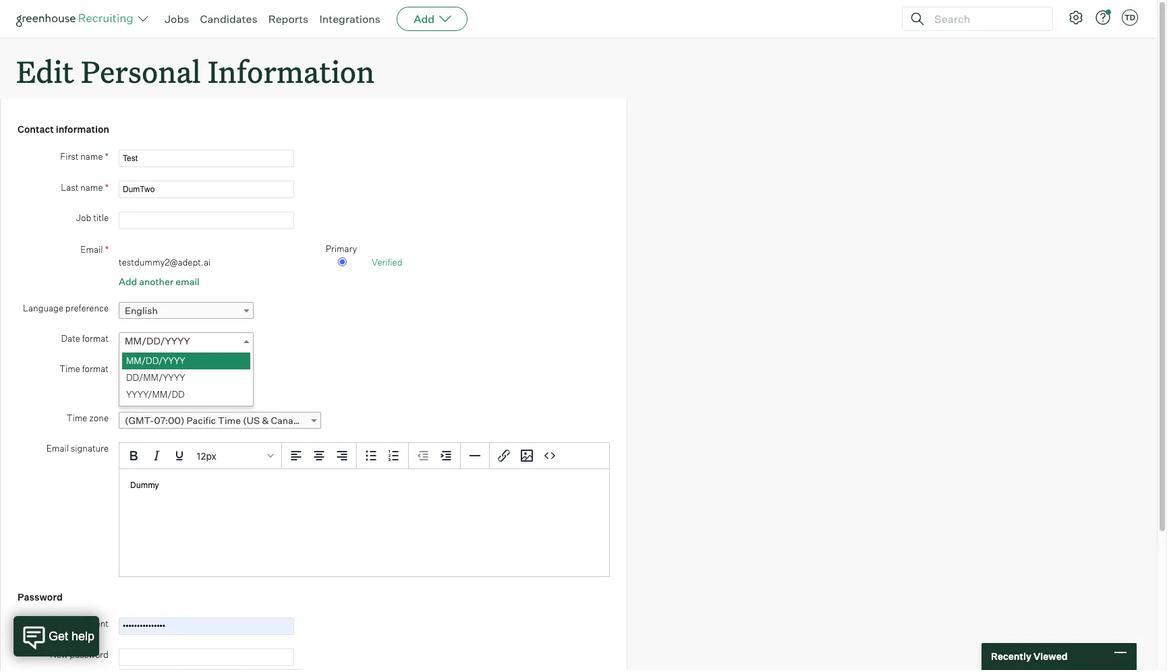Task type: locate. For each thing, give the bounding box(es) containing it.
email for signature
[[46, 444, 69, 454]]

* down title
[[105, 243, 109, 255]]

1 horizontal spatial add
[[414, 12, 435, 26]]

2 vertical spatial *
[[105, 243, 109, 255]]

td button
[[1120, 7, 1142, 28]]

td button
[[1123, 9, 1139, 26]]

*
[[105, 150, 109, 162], [105, 181, 109, 193], [105, 243, 109, 255]]

verified
[[372, 257, 403, 268]]

24-hr clock
[[135, 387, 181, 397]]

canada)
[[271, 415, 308, 427]]

mm/dd/yyyy up dd/mm/yyyy
[[126, 356, 185, 367]]

add inside popup button
[[414, 12, 435, 26]]

12-hr clock (AM/PM) radio
[[122, 365, 131, 374]]

07:00)
[[154, 415, 185, 427]]

1 vertical spatial add
[[119, 276, 137, 287]]

name for last name *
[[81, 182, 103, 193]]

1 format from the top
[[82, 334, 109, 344]]

1 vertical spatial name
[[81, 182, 103, 193]]

&
[[262, 415, 269, 427]]

zone
[[89, 413, 109, 424]]

name inside the last name *
[[81, 182, 103, 193]]

hr
[[146, 365, 155, 376], [149, 387, 158, 397]]

information
[[56, 124, 109, 135]]

english
[[125, 305, 158, 317]]

email inside email *
[[81, 244, 103, 255]]

1 vertical spatial email
[[46, 444, 69, 454]]

first
[[60, 151, 79, 162]]

jobs link
[[165, 12, 189, 26]]

1 horizontal spatial email
[[81, 244, 103, 255]]

password
[[18, 592, 63, 604]]

time for time zone
[[67, 413, 87, 424]]

language
[[23, 303, 63, 314]]

2 * from the top
[[105, 181, 109, 193]]

1 vertical spatial hr
[[149, 387, 158, 397]]

1 vertical spatial *
[[105, 181, 109, 193]]

Current password field
[[119, 618, 294, 636]]

Job title text field
[[119, 212, 294, 229]]

another
[[139, 276, 174, 287]]

configure image
[[1069, 9, 1085, 26]]

add
[[414, 12, 435, 26], [119, 276, 137, 287]]

4 toolbar from the left
[[490, 444, 564, 470]]

1 vertical spatial clock
[[160, 387, 181, 397]]

information
[[208, 51, 375, 91]]

time down date
[[59, 364, 80, 375]]

None radio
[[338, 258, 347, 267]]

0 vertical spatial add
[[414, 12, 435, 26]]

recently viewed
[[992, 652, 1068, 663]]

0 vertical spatial name
[[81, 151, 103, 162]]

1 vertical spatial format
[[82, 364, 109, 375]]

toolbar
[[282, 444, 357, 470], [357, 444, 409, 470], [409, 444, 461, 470], [490, 444, 564, 470]]

format left 12-hr clock (am/pm) option
[[82, 364, 109, 375]]

clock for 24-
[[160, 387, 181, 397]]

(gmt-
[[125, 415, 154, 427]]

hr down dd/mm/yyyy
[[149, 387, 158, 397]]

1 vertical spatial mm/dd/yyyy
[[126, 356, 185, 367]]

edit
[[16, 51, 74, 91]]

mm/dd/yyyy up 12-
[[125, 336, 190, 347]]

time
[[59, 364, 80, 375], [67, 413, 87, 424], [218, 415, 241, 427]]

td
[[1125, 13, 1136, 22]]

1 name from the top
[[81, 151, 103, 162]]

0 vertical spatial clock
[[157, 365, 178, 376]]

0 horizontal spatial add
[[119, 276, 137, 287]]

3 toolbar from the left
[[409, 444, 461, 470]]

edit personal information
[[16, 51, 375, 91]]

email
[[81, 244, 103, 255], [46, 444, 69, 454]]

password
[[70, 650, 109, 661]]

testdummy2@adept.ai
[[119, 257, 211, 268]]

None text field
[[119, 181, 294, 198]]

reports link
[[268, 12, 309, 26]]

name right first
[[81, 151, 103, 162]]

email
[[176, 276, 200, 287]]

(gmt-07:00) pacific time (us & canada) link
[[119, 413, 321, 429]]

title
[[93, 212, 109, 223]]

0 vertical spatial *
[[105, 150, 109, 162]]

clock down dd/mm/yyyy
[[160, 387, 181, 397]]

clock up the 24-hr clock
[[157, 365, 178, 376]]

0 horizontal spatial email
[[46, 444, 69, 454]]

format
[[82, 334, 109, 344], [82, 364, 109, 375]]

12-hr clock (am/pm)
[[135, 365, 218, 376]]

preference
[[65, 303, 109, 314]]

clock
[[157, 365, 178, 376], [160, 387, 181, 397]]

None text field
[[119, 150, 294, 167]]

last name *
[[61, 181, 109, 193]]

0 vertical spatial format
[[82, 334, 109, 344]]

* up title
[[105, 181, 109, 193]]

email left 'signature'
[[46, 444, 69, 454]]

name
[[81, 151, 103, 162], [81, 182, 103, 193]]

0 vertical spatial mm/dd/yyyy
[[125, 336, 190, 347]]

hr up the 24-hr clock
[[146, 365, 155, 376]]

signature
[[71, 444, 109, 454]]

candidates link
[[200, 12, 258, 26]]

email down job title
[[81, 244, 103, 255]]

format right date
[[82, 334, 109, 344]]

0 vertical spatial hr
[[146, 365, 155, 376]]

New password password field
[[119, 649, 294, 667]]

1 * from the top
[[105, 150, 109, 162]]

time left the zone in the left of the page
[[67, 413, 87, 424]]

integrations
[[320, 12, 381, 26]]

mm/dd/yyyy
[[125, 336, 190, 347], [126, 356, 185, 367]]

* down information
[[105, 150, 109, 162]]

2 format from the top
[[82, 364, 109, 375]]

0 vertical spatial email
[[81, 244, 103, 255]]

2 name from the top
[[81, 182, 103, 193]]

name inside the first name *
[[81, 151, 103, 162]]

mm/dd/yyyy dd/mm/yyyy yyyy/mm/dd
[[126, 356, 185, 400]]

email *
[[81, 243, 109, 255]]

add another email
[[119, 276, 200, 287]]

name right last
[[81, 182, 103, 193]]



Task type: vqa. For each thing, say whether or not it's contained in the screenshot.
Another
yes



Task type: describe. For each thing, give the bounding box(es) containing it.
contact
[[18, 124, 54, 135]]

primary
[[326, 243, 357, 254]]

24-
[[135, 387, 149, 397]]

1 toolbar from the left
[[282, 444, 357, 470]]

jobs
[[165, 12, 189, 26]]

reports
[[268, 12, 309, 26]]

12px
[[196, 451, 217, 462]]

last
[[61, 182, 79, 193]]

2 toolbar from the left
[[357, 444, 409, 470]]

english link
[[119, 303, 254, 319]]

greenhouse recruiting image
[[16, 11, 138, 27]]

personal
[[81, 51, 201, 91]]

mm/dd/yyyy for mm/dd/yyyy dd/mm/yyyy yyyy/mm/dd
[[126, 356, 185, 367]]

time for time format
[[59, 364, 80, 375]]

12px group
[[119, 444, 610, 470]]

email for *
[[81, 244, 103, 255]]

new password
[[50, 650, 109, 661]]

name for first name *
[[81, 151, 103, 162]]

integrations link
[[320, 12, 381, 26]]

current
[[78, 619, 109, 630]]

(gmt-07:00) pacific time (us & canada)
[[125, 415, 308, 427]]

add for add
[[414, 12, 435, 26]]

mm/dd/yyyy link
[[119, 333, 254, 350]]

time zone
[[67, 413, 109, 424]]

(am/pm)
[[180, 365, 218, 376]]

dd/mm/yyyy
[[126, 373, 185, 384]]

date format
[[61, 334, 109, 344]]

first name *
[[60, 150, 109, 162]]

candidates
[[200, 12, 258, 26]]

pacific
[[187, 415, 216, 427]]

contact information
[[18, 124, 109, 135]]

clock for 12-
[[157, 365, 178, 376]]

* for first name *
[[105, 150, 109, 162]]

12px button
[[191, 445, 279, 468]]

date
[[61, 334, 80, 344]]

add another email link
[[119, 276, 200, 287]]

Search text field
[[932, 9, 1041, 29]]

* for last name *
[[105, 181, 109, 193]]

job title
[[76, 212, 109, 223]]

new
[[50, 650, 68, 661]]

format for date format
[[82, 334, 109, 344]]

time left (us
[[218, 415, 241, 427]]

language preference
[[23, 303, 109, 314]]

add for add another email
[[119, 276, 137, 287]]

add button
[[397, 7, 468, 31]]

time format
[[59, 364, 109, 375]]

(us
[[243, 415, 260, 427]]

email signature
[[46, 444, 109, 454]]

viewed
[[1034, 652, 1068, 663]]

recently
[[992, 652, 1032, 663]]

3 * from the top
[[105, 243, 109, 255]]

24-hr clock radio
[[122, 387, 131, 395]]

hr for 24-
[[149, 387, 158, 397]]

mm/dd/yyyy for mm/dd/yyyy
[[125, 336, 190, 347]]

format for time format
[[82, 364, 109, 375]]

12-
[[135, 365, 146, 376]]

hr for 12-
[[146, 365, 155, 376]]

yyyy/mm/dd
[[126, 390, 185, 400]]

12px toolbar
[[119, 444, 282, 470]]

job
[[76, 212, 91, 223]]



